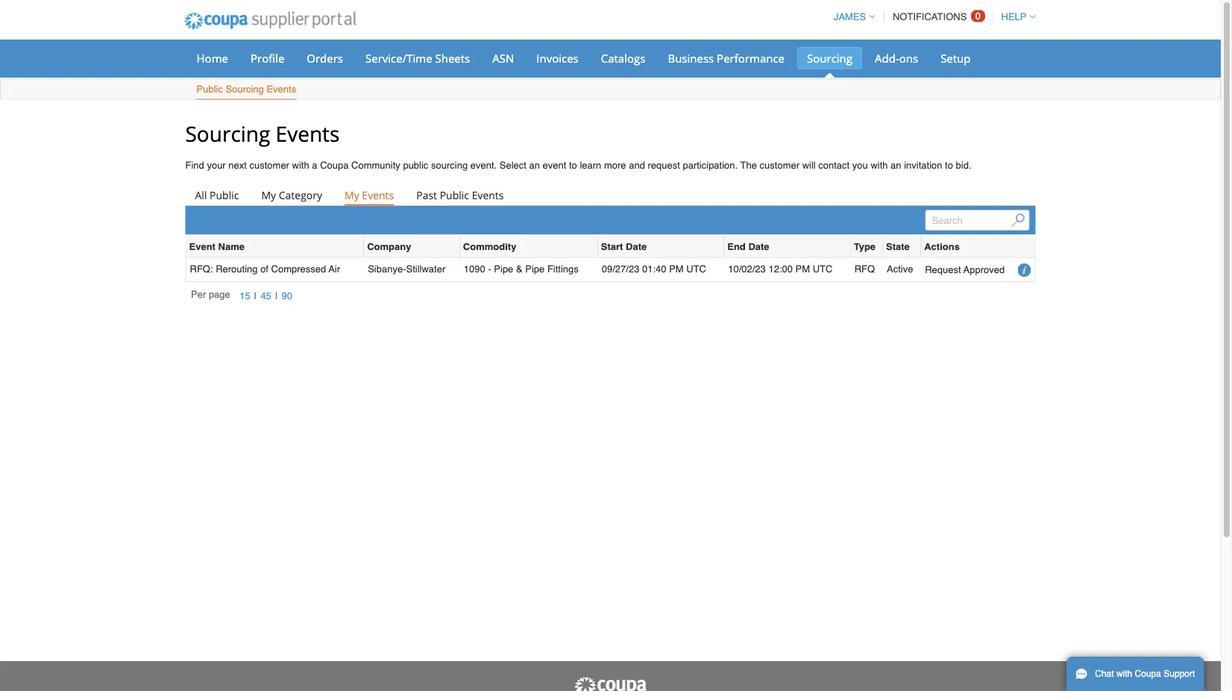 Task type: locate. For each thing, give the bounding box(es) containing it.
service/time sheets
[[366, 50, 470, 66]]

1 vertical spatial coupa
[[1135, 669, 1162, 679]]

0 horizontal spatial coupa supplier portal image
[[174, 2, 367, 40]]

customer
[[250, 160, 290, 171], [760, 160, 800, 171]]

invitation
[[905, 160, 943, 171]]

0 horizontal spatial pipe
[[494, 263, 514, 275]]

catalogs
[[601, 50, 646, 66]]

events down profile link on the top left
[[267, 84, 296, 95]]

15 | 45 | 90
[[240, 290, 293, 301]]

rfq: rerouting of compressed air
[[190, 263, 340, 275]]

contact
[[819, 160, 850, 171]]

utc right 01:40
[[687, 263, 707, 275]]

sourcing
[[807, 50, 853, 66], [226, 84, 264, 95], [185, 119, 270, 147]]

public inside "link"
[[197, 84, 223, 95]]

date for start date
[[626, 241, 647, 252]]

events
[[267, 84, 296, 95], [276, 119, 340, 147], [362, 188, 394, 202], [472, 188, 504, 202]]

past
[[417, 188, 437, 202]]

start date button
[[601, 238, 647, 254]]

actions button
[[925, 238, 960, 254]]

0 horizontal spatial an
[[529, 160, 540, 171]]

all public
[[195, 188, 239, 202]]

pipe right &
[[526, 263, 545, 275]]

a
[[312, 160, 318, 171]]

utc left rfq
[[813, 263, 833, 275]]

0 horizontal spatial pm
[[669, 263, 684, 275]]

customer right next
[[250, 160, 290, 171]]

my down community
[[345, 188, 359, 202]]

bid.
[[956, 160, 972, 171]]

past public events
[[417, 188, 504, 202]]

event
[[189, 241, 216, 252]]

0 horizontal spatial navigation
[[191, 288, 296, 304]]

an left invitation
[[891, 160, 902, 171]]

2 my from the left
[[345, 188, 359, 202]]

notifications 0
[[893, 10, 981, 22]]

coupa supplier portal image
[[174, 2, 367, 40], [573, 676, 648, 691]]

public down "home" link
[[197, 84, 223, 95]]

0 vertical spatial sourcing
[[807, 50, 853, 66]]

invoices link
[[527, 47, 589, 69]]

0 horizontal spatial my
[[261, 188, 276, 202]]

0 horizontal spatial date
[[626, 241, 647, 252]]

1 horizontal spatial utc
[[813, 263, 833, 275]]

asn link
[[483, 47, 524, 69]]

1 horizontal spatial coupa supplier portal image
[[573, 676, 648, 691]]

my left category
[[261, 188, 276, 202]]

public sourcing events
[[197, 84, 296, 95]]

1 horizontal spatial an
[[891, 160, 902, 171]]

pm right 12:00
[[796, 263, 810, 275]]

tab list containing all public
[[185, 184, 1036, 205]]

the
[[741, 160, 757, 171]]

Search text field
[[926, 210, 1030, 230]]

1 my from the left
[[261, 188, 276, 202]]

navigation
[[828, 2, 1036, 31], [191, 288, 296, 304]]

2 utc from the left
[[813, 263, 833, 275]]

1 horizontal spatial |
[[275, 290, 278, 301]]

sourcing for sourcing events
[[185, 119, 270, 147]]

date right start
[[626, 241, 647, 252]]

public right all
[[210, 188, 239, 202]]

an left "event"
[[529, 160, 540, 171]]

find your next customer with a coupa community public sourcing event. select an event to learn more and request participation. the customer will contact you with an invitation to bid.
[[185, 160, 972, 171]]

45 button
[[257, 288, 275, 303]]

event name
[[189, 241, 245, 252]]

90
[[282, 290, 293, 301]]

2 to from the left
[[946, 160, 954, 171]]

sourcing down profile link on the top left
[[226, 84, 264, 95]]

pm right 01:40
[[669, 263, 684, 275]]

select
[[500, 160, 527, 171]]

coupa right the a
[[320, 160, 349, 171]]

coupa left support
[[1135, 669, 1162, 679]]

1 pm from the left
[[669, 263, 684, 275]]

date
[[626, 241, 647, 252], [749, 241, 770, 252]]

0 horizontal spatial coupa
[[320, 160, 349, 171]]

0 horizontal spatial utc
[[687, 263, 707, 275]]

business performance
[[668, 50, 785, 66]]

with
[[292, 160, 309, 171], [871, 160, 888, 171], [1117, 669, 1133, 679]]

sourcing down james
[[807, 50, 853, 66]]

company button
[[367, 238, 412, 254]]

pm for 12:00
[[796, 263, 810, 275]]

an
[[529, 160, 540, 171], [891, 160, 902, 171]]

0 vertical spatial navigation
[[828, 2, 1036, 31]]

0
[[976, 10, 981, 22]]

| right 15
[[254, 290, 257, 301]]

to left learn
[[569, 160, 577, 171]]

end date button
[[728, 238, 770, 254]]

1 horizontal spatial pm
[[796, 263, 810, 275]]

1 horizontal spatial to
[[946, 160, 954, 171]]

home link
[[187, 47, 238, 69]]

public right past
[[440, 188, 469, 202]]

0 horizontal spatial customer
[[250, 160, 290, 171]]

0 horizontal spatial |
[[254, 290, 257, 301]]

chat with coupa support button
[[1067, 657, 1205, 691]]

1 utc from the left
[[687, 263, 707, 275]]

1 horizontal spatial navigation
[[828, 2, 1036, 31]]

1 customer from the left
[[250, 160, 290, 171]]

customer left will at the top of page
[[760, 160, 800, 171]]

09/27/23
[[602, 263, 640, 275]]

my category
[[261, 188, 322, 202]]

state button
[[887, 238, 910, 254]]

tab list
[[185, 184, 1036, 205]]

coupa
[[320, 160, 349, 171], [1135, 669, 1162, 679]]

0 horizontal spatial to
[[569, 160, 577, 171]]

sheets
[[435, 50, 470, 66]]

sourcing up next
[[185, 119, 270, 147]]

1 horizontal spatial coupa
[[1135, 669, 1162, 679]]

rfq:
[[190, 263, 213, 275]]

2 pm from the left
[[796, 263, 810, 275]]

2 vertical spatial sourcing
[[185, 119, 270, 147]]

with right you at the right
[[871, 160, 888, 171]]

utc
[[687, 263, 707, 275], [813, 263, 833, 275]]

search image
[[1012, 213, 1025, 227]]

| left 90
[[275, 290, 278, 301]]

2 customer from the left
[[760, 160, 800, 171]]

to left bid.
[[946, 160, 954, 171]]

15
[[240, 290, 250, 301]]

1 pipe from the left
[[494, 263, 514, 275]]

with left the a
[[292, 160, 309, 171]]

2 horizontal spatial with
[[1117, 669, 1133, 679]]

events inside "link"
[[267, 84, 296, 95]]

1 horizontal spatial my
[[345, 188, 359, 202]]

1 horizontal spatial customer
[[760, 160, 800, 171]]

my for my events
[[345, 188, 359, 202]]

performance
[[717, 50, 785, 66]]

business
[[668, 50, 714, 66]]

pipe right -
[[494, 263, 514, 275]]

1 horizontal spatial pipe
[[526, 263, 545, 275]]

1 date from the left
[[626, 241, 647, 252]]

commodity button
[[463, 238, 517, 254]]

1 vertical spatial sourcing
[[226, 84, 264, 95]]

1 an from the left
[[529, 160, 540, 171]]

james
[[834, 11, 867, 22]]

profile link
[[241, 47, 294, 69]]

|
[[254, 290, 257, 301], [275, 290, 278, 301]]

date right end
[[749, 241, 770, 252]]

public for past
[[440, 188, 469, 202]]

-
[[488, 263, 492, 275]]

1 vertical spatial navigation
[[191, 288, 296, 304]]

public
[[197, 84, 223, 95], [210, 188, 239, 202], [440, 188, 469, 202]]

start
[[601, 241, 623, 252]]

2 date from the left
[[749, 241, 770, 252]]

add-ons
[[875, 50, 919, 66]]

events up the a
[[276, 119, 340, 147]]

support
[[1164, 669, 1196, 679]]

commodity
[[463, 241, 517, 252]]

service/time
[[366, 50, 433, 66]]

with right chat
[[1117, 669, 1133, 679]]

1 horizontal spatial date
[[749, 241, 770, 252]]



Task type: vqa. For each thing, say whether or not it's contained in the screenshot.
Past's Public
yes



Task type: describe. For each thing, give the bounding box(es) containing it.
all public link
[[185, 184, 249, 205]]

will
[[803, 160, 816, 171]]

type button
[[854, 238, 876, 254]]

event name button
[[189, 238, 245, 254]]

12:00
[[769, 263, 793, 275]]

find
[[185, 160, 204, 171]]

fittings
[[548, 263, 579, 275]]

1 | from the left
[[254, 290, 257, 301]]

1090 - pipe & pipe fittings
[[464, 263, 579, 275]]

10/02/23
[[729, 263, 766, 275]]

1 vertical spatial coupa supplier portal image
[[573, 676, 648, 691]]

of
[[261, 263, 269, 275]]

service/time sheets link
[[356, 47, 480, 69]]

per page
[[191, 289, 230, 300]]

home
[[197, 50, 228, 66]]

events down event.
[[472, 188, 504, 202]]

coupa inside button
[[1135, 669, 1162, 679]]

0 horizontal spatial with
[[292, 160, 309, 171]]

sourcing
[[431, 160, 468, 171]]

my events link
[[335, 184, 404, 205]]

stillwater
[[406, 263, 446, 275]]

past public events link
[[407, 184, 514, 205]]

page
[[209, 289, 230, 300]]

chat
[[1096, 669, 1115, 679]]

2 pipe from the left
[[526, 263, 545, 275]]

end date
[[728, 241, 770, 252]]

help
[[1002, 11, 1027, 22]]

compressed
[[271, 263, 326, 275]]

profile
[[251, 50, 285, 66]]

start date
[[601, 241, 647, 252]]

navigation containing notifications 0
[[828, 2, 1036, 31]]

active
[[887, 263, 914, 275]]

end
[[728, 241, 746, 252]]

rerouting
[[216, 263, 258, 275]]

type
[[854, 241, 876, 252]]

business performance link
[[658, 47, 795, 69]]

setup link
[[931, 47, 981, 69]]

1 to from the left
[[569, 160, 577, 171]]

events down community
[[362, 188, 394, 202]]

&
[[516, 263, 523, 275]]

sibanye-
[[368, 263, 406, 275]]

learn
[[580, 160, 602, 171]]

15 button
[[236, 288, 254, 303]]

category
[[279, 188, 322, 202]]

0 vertical spatial coupa supplier portal image
[[174, 2, 367, 40]]

01:40
[[643, 263, 667, 275]]

pm for 01:40
[[669, 263, 684, 275]]

public sourcing events link
[[196, 80, 297, 100]]

request
[[648, 160, 680, 171]]

setup
[[941, 50, 971, 66]]

company
[[367, 241, 412, 252]]

my category link
[[252, 184, 332, 205]]

my events
[[345, 188, 394, 202]]

utc for 10/02/23 12:00 pm utc
[[813, 263, 833, 275]]

sourcing events
[[185, 119, 340, 147]]

public for all
[[210, 188, 239, 202]]

approved
[[964, 264, 1005, 275]]

your
[[207, 160, 226, 171]]

you
[[853, 160, 868, 171]]

utc for 09/27/23 01:40 pm utc
[[687, 263, 707, 275]]

all
[[195, 188, 207, 202]]

sourcing inside "link"
[[226, 84, 264, 95]]

add-
[[875, 50, 900, 66]]

asn
[[493, 50, 514, 66]]

sibanye-stillwater
[[368, 263, 446, 275]]

orders link
[[297, 47, 353, 69]]

sourcing for sourcing
[[807, 50, 853, 66]]

request approved
[[925, 264, 1005, 275]]

invoices
[[537, 50, 579, 66]]

air
[[329, 263, 340, 275]]

0 vertical spatial coupa
[[320, 160, 349, 171]]

and
[[629, 160, 645, 171]]

add-ons link
[[866, 47, 928, 69]]

navigation containing per page
[[191, 288, 296, 304]]

participation.
[[683, 160, 738, 171]]

10/02/23 12:00 pm utc
[[729, 263, 833, 275]]

with inside button
[[1117, 669, 1133, 679]]

90 button
[[278, 288, 296, 303]]

orders
[[307, 50, 343, 66]]

actions
[[925, 241, 960, 252]]

public
[[403, 160, 429, 171]]

date for end date
[[749, 241, 770, 252]]

event.
[[471, 160, 497, 171]]

1090
[[464, 263, 486, 275]]

1 horizontal spatial with
[[871, 160, 888, 171]]

james link
[[828, 11, 876, 22]]

state
[[887, 241, 910, 252]]

request
[[925, 264, 962, 275]]

my for my category
[[261, 188, 276, 202]]

more
[[604, 160, 627, 171]]

2 | from the left
[[275, 290, 278, 301]]

per
[[191, 289, 206, 300]]

event
[[543, 160, 567, 171]]

ons
[[900, 50, 919, 66]]

chat with coupa support
[[1096, 669, 1196, 679]]

rfq
[[855, 263, 875, 275]]

2 an from the left
[[891, 160, 902, 171]]

help link
[[995, 11, 1036, 22]]

45
[[261, 290, 272, 301]]



